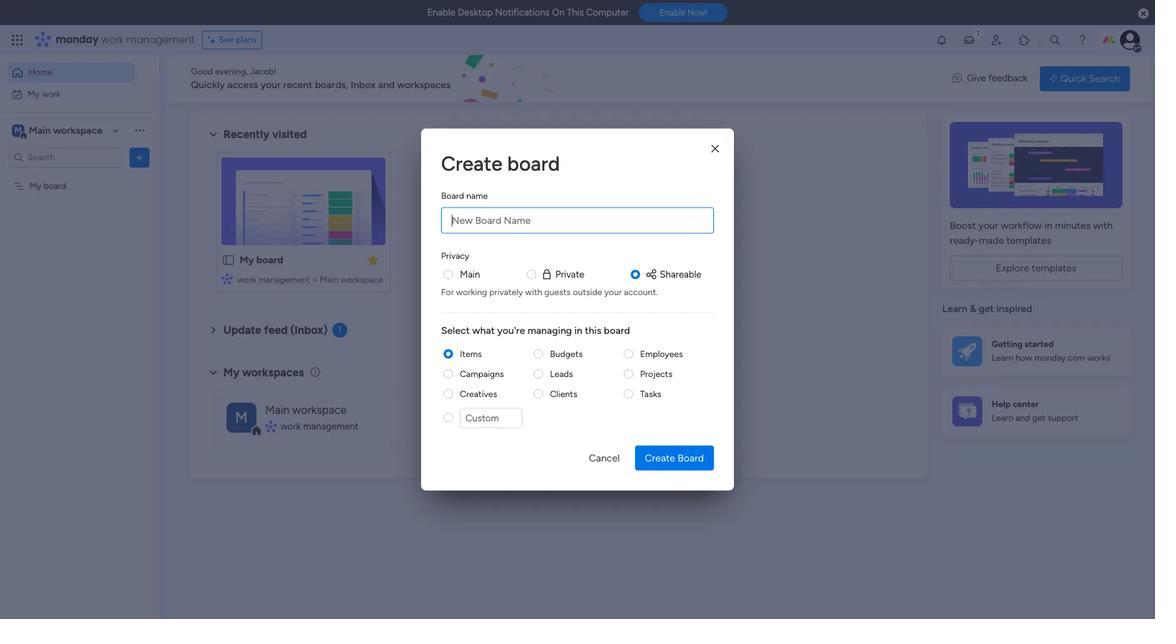 Task type: describe. For each thing, give the bounding box(es) containing it.
inbox image
[[963, 34, 976, 46]]

workspace image
[[12, 124, 24, 137]]

home button
[[8, 63, 135, 83]]

and inside help center learn and get support
[[1016, 413, 1030, 424]]

cancel
[[589, 452, 620, 464]]

workflow
[[1001, 220, 1042, 232]]

remove from favorites image
[[367, 254, 379, 266]]

this
[[567, 7, 584, 18]]

select product image
[[11, 34, 24, 46]]

your inside boost your workflow in minutes with ready-made templates
[[979, 220, 999, 232]]

v2 bolt switch image
[[1050, 72, 1057, 85]]

update feed (inbox)
[[223, 324, 328, 337]]

monday
[[56, 33, 99, 47]]

workspace selection element
[[12, 123, 105, 139]]

my inside list box
[[29, 181, 41, 191]]

help image
[[1076, 34, 1089, 46]]

see plans
[[219, 34, 257, 45]]

your inside privacy element
[[604, 287, 622, 297]]

invite members image
[[991, 34, 1003, 46]]

create for create board
[[441, 152, 503, 176]]

0 vertical spatial management
[[126, 33, 194, 47]]

work right component icon
[[237, 275, 256, 285]]

work management > main workspace
[[237, 275, 383, 285]]

made
[[979, 235, 1004, 247]]

management for work management
[[303, 421, 359, 432]]

private
[[556, 269, 584, 280]]

1 vertical spatial main workspace
[[265, 403, 347, 417]]

see
[[219, 34, 234, 45]]

workspace image
[[227, 403, 257, 433]]

select what you're managing in this board option group
[[441, 348, 714, 436]]

cancel button
[[579, 446, 630, 471]]

items
[[460, 349, 482, 359]]

budgets
[[550, 349, 583, 359]]

shareable
[[660, 269, 702, 280]]

account.
[[624, 287, 658, 297]]

my work button
[[8, 84, 135, 104]]

help
[[992, 399, 1011, 410]]

center
[[1013, 399, 1039, 410]]

jacob!
[[250, 66, 277, 77]]

board name heading
[[441, 189, 488, 202]]

board name
[[441, 191, 488, 201]]

campaigns
[[460, 369, 504, 379]]

for
[[441, 287, 454, 297]]

this
[[585, 324, 601, 336]]

select
[[441, 324, 470, 336]]

main right >
[[320, 275, 339, 285]]

create board
[[645, 452, 704, 464]]

get inside help center learn and get support
[[1032, 413, 1046, 424]]

help center learn and get support
[[992, 399, 1078, 424]]

main inside workspace selection element
[[29, 124, 51, 136]]

board inside button
[[678, 452, 704, 464]]

m for workspace image
[[235, 408, 248, 426]]

private button
[[541, 268, 584, 282]]

and inside good evening, jacob! quickly access your recent boards, inbox and workspaces
[[378, 79, 395, 91]]

main workspace inside workspace selection element
[[29, 124, 103, 136]]

enable now!
[[660, 8, 707, 18]]

now!
[[688, 8, 707, 18]]

you're
[[497, 324, 525, 336]]

main button
[[460, 268, 480, 282]]

how
[[1016, 353, 1032, 364]]

give
[[967, 73, 986, 84]]

privately
[[489, 287, 523, 297]]

quickly
[[191, 79, 225, 91]]

started
[[1025, 339, 1054, 350]]

privacy element
[[441, 268, 714, 298]]

explore
[[996, 262, 1029, 274]]

0 vertical spatial workspace
[[53, 124, 103, 136]]

desktop
[[458, 7, 493, 18]]

computer
[[586, 7, 629, 18]]

support
[[1048, 413, 1078, 424]]

my board inside list box
[[29, 181, 66, 191]]

getting
[[992, 339, 1023, 350]]

create board
[[441, 152, 560, 176]]

workspaces inside good evening, jacob! quickly access your recent boards, inbox and workspaces
[[397, 79, 451, 91]]

>
[[312, 275, 318, 285]]

0 vertical spatial get
[[979, 303, 994, 315]]

getting started learn how monday.com works
[[992, 339, 1111, 364]]

on
[[552, 7, 565, 18]]

update
[[223, 324, 261, 337]]

my workspaces
[[223, 366, 304, 380]]

learn for getting
[[992, 353, 1014, 364]]

quick search
[[1061, 72, 1120, 84]]

m for workspace icon
[[14, 125, 22, 135]]

enable now! button
[[639, 3, 728, 22]]

boards,
[[315, 79, 348, 91]]

Search in workspace field
[[26, 150, 105, 165]]

0 vertical spatial learn
[[942, 303, 967, 315]]

quick search button
[[1040, 66, 1130, 91]]

feed
[[264, 324, 288, 337]]

jacob simon image
[[1120, 30, 1140, 50]]

clients
[[550, 389, 577, 399]]

notifications image
[[936, 34, 948, 46]]

evening,
[[215, 66, 248, 77]]



Task type: vqa. For each thing, say whether or not it's contained in the screenshot.
the and
yes



Task type: locate. For each thing, give the bounding box(es) containing it.
create board heading
[[441, 149, 714, 179]]

good
[[191, 66, 213, 77]]

&
[[970, 303, 976, 315]]

my right close my workspaces icon
[[223, 366, 240, 380]]

get right &
[[979, 303, 994, 315]]

management up the good
[[126, 33, 194, 47]]

workspace up work management
[[292, 403, 347, 417]]

my board right public board icon
[[240, 254, 283, 266]]

enable inside button
[[660, 8, 686, 18]]

learn for help
[[992, 413, 1014, 424]]

monday work management
[[56, 33, 194, 47]]

1 horizontal spatial workspaces
[[397, 79, 451, 91]]

1 vertical spatial m
[[235, 408, 248, 426]]

1 vertical spatial management
[[258, 275, 310, 285]]

create up name
[[441, 152, 503, 176]]

main up component image
[[265, 403, 290, 417]]

with left guests
[[525, 287, 542, 297]]

search
[[1089, 72, 1120, 84]]

0 vertical spatial create
[[441, 152, 503, 176]]

v2 user feedback image
[[953, 71, 962, 86]]

and
[[378, 79, 395, 91], [1016, 413, 1030, 424]]

get down 'center'
[[1032, 413, 1046, 424]]

create inside button
[[645, 452, 675, 464]]

close recently visited image
[[206, 127, 221, 142]]

create board button
[[635, 446, 714, 471]]

good evening, jacob! quickly access your recent boards, inbox and workspaces
[[191, 66, 451, 91]]

0 horizontal spatial main workspace
[[29, 124, 103, 136]]

1 horizontal spatial your
[[604, 287, 622, 297]]

0 horizontal spatial in
[[574, 324, 582, 336]]

1 horizontal spatial in
[[1045, 220, 1053, 232]]

2 vertical spatial your
[[604, 287, 622, 297]]

enable desktop notifications on this computer
[[427, 7, 629, 18]]

learn inside getting started learn how monday.com works
[[992, 353, 1014, 364]]

workspaces
[[397, 79, 451, 91], [242, 366, 304, 380]]

work
[[101, 33, 124, 47], [42, 89, 61, 99], [237, 275, 256, 285], [280, 421, 301, 432]]

0 vertical spatial main workspace
[[29, 124, 103, 136]]

getting started element
[[942, 326, 1130, 376]]

workspace down remove from favorites icon
[[341, 275, 383, 285]]

access
[[227, 79, 258, 91]]

1 horizontal spatial my board
[[240, 254, 283, 266]]

workspace up search in workspace field
[[53, 124, 103, 136]]

0 vertical spatial and
[[378, 79, 395, 91]]

m inside workspace icon
[[14, 125, 22, 135]]

1 horizontal spatial and
[[1016, 413, 1030, 424]]

with right minutes
[[1093, 220, 1113, 232]]

main inside privacy element
[[460, 269, 480, 280]]

my right public board icon
[[240, 254, 254, 266]]

0 horizontal spatial board
[[441, 191, 464, 201]]

component image
[[222, 273, 233, 284]]

enable for enable now!
[[660, 8, 686, 18]]

help center element
[[942, 386, 1130, 436]]

working
[[456, 287, 487, 297]]

board
[[507, 152, 560, 176], [44, 181, 66, 191], [256, 254, 283, 266], [604, 324, 630, 336]]

0 horizontal spatial get
[[979, 303, 994, 315]]

dapulse close image
[[1138, 8, 1149, 20]]

m inside workspace image
[[235, 408, 248, 426]]

in inside boost your workflow in minutes with ready-made templates
[[1045, 220, 1053, 232]]

templates inside button
[[1032, 262, 1077, 274]]

0 vertical spatial with
[[1093, 220, 1113, 232]]

0 vertical spatial workspaces
[[397, 79, 451, 91]]

main workspace up search in workspace field
[[29, 124, 103, 136]]

1 vertical spatial create
[[645, 452, 675, 464]]

learn & get inspired
[[942, 303, 1032, 315]]

apps image
[[1018, 34, 1031, 46]]

1 vertical spatial in
[[574, 324, 582, 336]]

0 horizontal spatial your
[[261, 79, 281, 91]]

home
[[29, 67, 53, 78]]

1 horizontal spatial get
[[1032, 413, 1046, 424]]

privacy
[[441, 251, 469, 261]]

shareable button
[[645, 268, 702, 282]]

workspace
[[53, 124, 103, 136], [341, 275, 383, 285], [292, 403, 347, 417]]

my inside button
[[28, 89, 40, 99]]

1 vertical spatial templates
[[1032, 262, 1077, 274]]

1
[[338, 325, 341, 335]]

learn left &
[[942, 303, 967, 315]]

0 vertical spatial m
[[14, 125, 22, 135]]

management for work management > main workspace
[[258, 275, 310, 285]]

1 horizontal spatial create
[[645, 452, 675, 464]]

privacy heading
[[441, 249, 469, 263]]

2 vertical spatial management
[[303, 421, 359, 432]]

templates
[[1007, 235, 1051, 247], [1032, 262, 1077, 274]]

1 horizontal spatial board
[[678, 452, 704, 464]]

my board down search in workspace field
[[29, 181, 66, 191]]

your inside good evening, jacob! quickly access your recent boards, inbox and workspaces
[[261, 79, 281, 91]]

0 horizontal spatial my board
[[29, 181, 66, 191]]

board inside heading
[[441, 191, 464, 201]]

0 horizontal spatial enable
[[427, 7, 455, 18]]

notifications
[[495, 7, 550, 18]]

your
[[261, 79, 281, 91], [979, 220, 999, 232], [604, 287, 622, 297]]

tasks
[[640, 389, 661, 399]]

with inside privacy element
[[525, 287, 542, 297]]

for working privately with guests outside your account.
[[441, 287, 658, 297]]

projects
[[640, 369, 673, 379]]

your down jacob!
[[261, 79, 281, 91]]

inbox
[[351, 79, 376, 91]]

main right workspace icon
[[29, 124, 51, 136]]

0 horizontal spatial and
[[378, 79, 395, 91]]

work management
[[280, 421, 359, 432]]

1 horizontal spatial m
[[235, 408, 248, 426]]

open update feed (inbox) image
[[206, 323, 221, 338]]

enable left desktop
[[427, 7, 455, 18]]

name
[[466, 191, 488, 201]]

outside
[[573, 287, 602, 297]]

employees
[[640, 349, 683, 359]]

visited
[[272, 128, 307, 141]]

my work
[[28, 89, 61, 99]]

management left >
[[258, 275, 310, 285]]

0 vertical spatial in
[[1045, 220, 1053, 232]]

your up 'made'
[[979, 220, 999, 232]]

enable left now!
[[660, 8, 686, 18]]

1 vertical spatial with
[[525, 287, 542, 297]]

component image
[[265, 421, 276, 432]]

select what you're managing in this board
[[441, 324, 630, 336]]

learn inside help center learn and get support
[[992, 413, 1014, 424]]

enable
[[427, 7, 455, 18], [660, 8, 686, 18]]

0 vertical spatial my board
[[29, 181, 66, 191]]

recent
[[283, 79, 313, 91]]

learn down getting
[[992, 353, 1014, 364]]

ready-
[[950, 235, 979, 247]]

explore templates
[[996, 262, 1077, 274]]

learn down help
[[992, 413, 1014, 424]]

workspaces down update feed (inbox)
[[242, 366, 304, 380]]

main
[[29, 124, 51, 136], [460, 269, 480, 280], [320, 275, 339, 285], [265, 403, 290, 417]]

work inside button
[[42, 89, 61, 99]]

minutes
[[1055, 220, 1091, 232]]

0 horizontal spatial m
[[14, 125, 22, 135]]

your right outside
[[604, 287, 622, 297]]

2 horizontal spatial your
[[979, 220, 999, 232]]

main up working
[[460, 269, 480, 280]]

workspaces right inbox
[[397, 79, 451, 91]]

plans
[[236, 34, 257, 45]]

(inbox)
[[290, 324, 328, 337]]

board inside heading
[[604, 324, 630, 336]]

option
[[0, 175, 160, 177]]

1 vertical spatial your
[[979, 220, 999, 232]]

1 horizontal spatial main workspace
[[265, 403, 347, 417]]

2 vertical spatial learn
[[992, 413, 1014, 424]]

leads
[[550, 369, 573, 379]]

templates down workflow
[[1007, 235, 1051, 247]]

see plans button
[[202, 31, 262, 49]]

Board name field
[[441, 207, 714, 234]]

create for create board
[[645, 452, 675, 464]]

creatives
[[460, 389, 497, 399]]

templates image image
[[954, 122, 1119, 208]]

close image
[[711, 144, 719, 153]]

and right inbox
[[378, 79, 395, 91]]

1 vertical spatial my board
[[240, 254, 283, 266]]

boost your workflow in minutes with ready-made templates
[[950, 220, 1113, 247]]

quick
[[1061, 72, 1087, 84]]

monday.com
[[1035, 353, 1085, 364]]

in left minutes
[[1045, 220, 1053, 232]]

m
[[14, 125, 22, 135], [235, 408, 248, 426]]

1 vertical spatial workspace
[[341, 275, 383, 285]]

Custom field
[[460, 408, 523, 428]]

1 image
[[972, 26, 984, 40]]

board
[[441, 191, 464, 201], [678, 452, 704, 464]]

feedback
[[989, 73, 1028, 84]]

1 vertical spatial get
[[1032, 413, 1046, 424]]

1 vertical spatial learn
[[992, 353, 1014, 364]]

select what you're managing in this board heading
[[441, 323, 714, 338]]

explore templates button
[[950, 256, 1123, 281]]

work down home
[[42, 89, 61, 99]]

and down 'center'
[[1016, 413, 1030, 424]]

0 vertical spatial your
[[261, 79, 281, 91]]

guests
[[544, 287, 571, 297]]

0 vertical spatial board
[[441, 191, 464, 201]]

managing
[[528, 324, 572, 336]]

1 horizontal spatial with
[[1093, 220, 1113, 232]]

board inside heading
[[507, 152, 560, 176]]

get
[[979, 303, 994, 315], [1032, 413, 1046, 424]]

templates right explore
[[1032, 262, 1077, 274]]

with inside boost your workflow in minutes with ready-made templates
[[1093, 220, 1113, 232]]

learn
[[942, 303, 967, 315], [992, 353, 1014, 364], [992, 413, 1014, 424]]

give feedback
[[967, 73, 1028, 84]]

board inside list box
[[44, 181, 66, 191]]

my down search in workspace field
[[29, 181, 41, 191]]

my
[[28, 89, 40, 99], [29, 181, 41, 191], [240, 254, 254, 266], [223, 366, 240, 380]]

create inside heading
[[441, 152, 503, 176]]

0 horizontal spatial create
[[441, 152, 503, 176]]

in left this
[[574, 324, 582, 336]]

my down home
[[28, 89, 40, 99]]

0 horizontal spatial with
[[525, 287, 542, 297]]

boost
[[950, 220, 976, 232]]

my board
[[29, 181, 66, 191], [240, 254, 283, 266]]

main workspace up work management
[[265, 403, 347, 417]]

1 vertical spatial board
[[678, 452, 704, 464]]

1 vertical spatial workspaces
[[242, 366, 304, 380]]

1 vertical spatial and
[[1016, 413, 1030, 424]]

close my workspaces image
[[206, 365, 221, 380]]

0 horizontal spatial workspaces
[[242, 366, 304, 380]]

templates inside boost your workflow in minutes with ready-made templates
[[1007, 235, 1051, 247]]

2 vertical spatial workspace
[[292, 403, 347, 417]]

create right cancel
[[645, 452, 675, 464]]

work right component image
[[280, 421, 301, 432]]

work right monday
[[101, 33, 124, 47]]

0 vertical spatial templates
[[1007, 235, 1051, 247]]

my board list box
[[0, 173, 160, 365]]

public board image
[[222, 253, 235, 267]]

search everything image
[[1049, 34, 1061, 46]]

recently
[[223, 128, 269, 141]]

management right component image
[[303, 421, 359, 432]]

1 horizontal spatial enable
[[660, 8, 686, 18]]

in inside heading
[[574, 324, 582, 336]]

enable for enable desktop notifications on this computer
[[427, 7, 455, 18]]

works
[[1087, 353, 1111, 364]]

inspired
[[996, 303, 1032, 315]]

what
[[472, 324, 495, 336]]

management
[[126, 33, 194, 47], [258, 275, 310, 285], [303, 421, 359, 432]]



